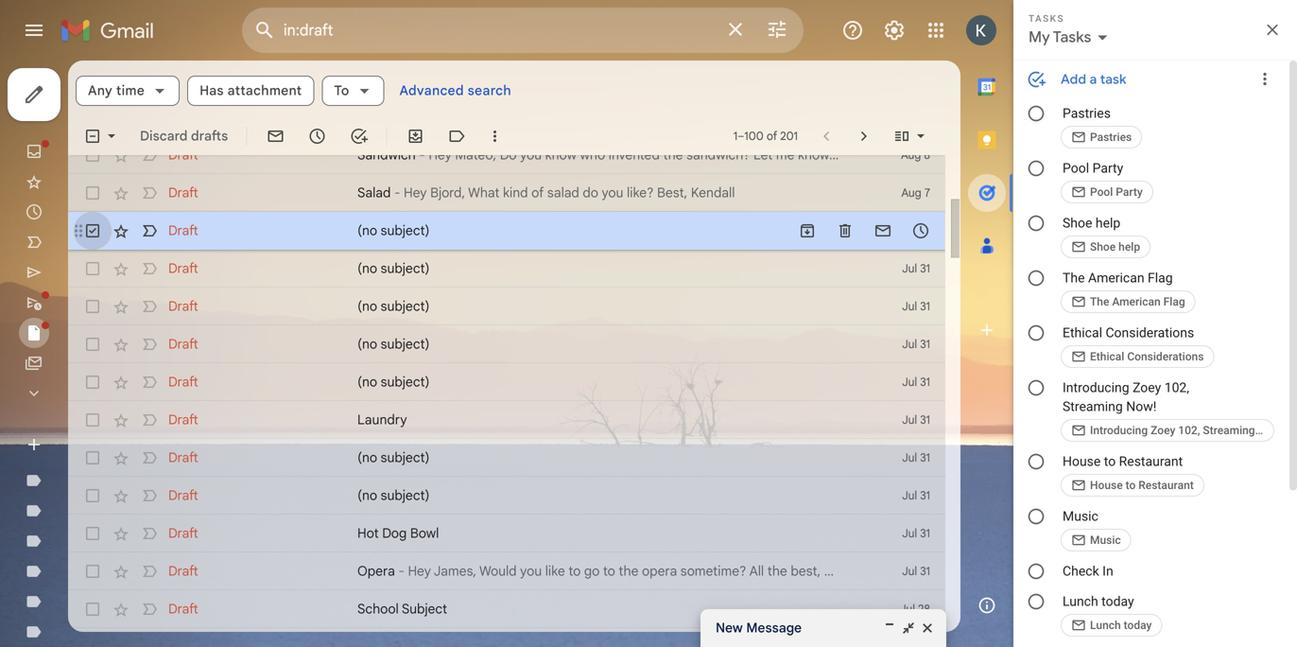 Task type: locate. For each thing, give the bounding box(es) containing it.
None checkbox
[[83, 146, 102, 165], [83, 184, 102, 202], [83, 259, 102, 278], [83, 297, 102, 316], [83, 335, 102, 354], [83, 373, 102, 392], [83, 411, 102, 429], [83, 600, 102, 619], [83, 146, 102, 165], [83, 184, 102, 202], [83, 259, 102, 278], [83, 297, 102, 316], [83, 335, 102, 354], [83, 373, 102, 392], [83, 411, 102, 429], [83, 600, 102, 619]]

2 31 from the top
[[921, 299, 931, 314]]

7 subject) from the top
[[381, 487, 430, 504]]

(no for (no subject) link related to 11th 'row' from the bottom
[[358, 260, 378, 277]]

7 (no subject) link from the top
[[358, 486, 842, 505]]

bowl
[[410, 525, 439, 542]]

jul 31 for 4th 'row' from the bottom
[[903, 526, 931, 541]]

1 vertical spatial hey
[[404, 184, 427, 201]]

6 jul 31 from the top
[[903, 451, 931, 465]]

do
[[583, 184, 599, 201]]

toggle split pane mode image
[[893, 127, 912, 146]]

-
[[419, 147, 425, 163], [394, 184, 401, 201], [399, 563, 405, 579]]

jul 31 for ninth 'row' from the bottom
[[903, 337, 931, 351]]

4 (no subject) link from the top
[[358, 335, 842, 354]]

3 (no subject) from the top
[[358, 298, 430, 315]]

6 (no from the top
[[358, 449, 378, 466]]

best,
[[791, 563, 821, 579]]

5 (no subject) link from the top
[[358, 373, 842, 392]]

(no
[[358, 222, 378, 239], [358, 260, 378, 277], [358, 298, 378, 315], [358, 336, 378, 352], [358, 374, 378, 390], [358, 449, 378, 466], [358, 487, 378, 504]]

draft for 11th 'row' from the bottom
[[168, 260, 198, 277]]

the
[[664, 147, 683, 163], [619, 563, 639, 579], [768, 563, 788, 579]]

3 jul 31 from the top
[[903, 337, 931, 351]]

jul 31
[[903, 262, 931, 276], [903, 299, 931, 314], [903, 337, 931, 351], [903, 375, 931, 389], [903, 413, 931, 427], [903, 451, 931, 465], [903, 489, 931, 503], [903, 526, 931, 541], [903, 564, 931, 578]]

13 draft from the top
[[168, 601, 198, 617]]

the left opera
[[619, 563, 639, 579]]

3 (no subject) link from the top
[[358, 297, 842, 316]]

4 (no subject) from the top
[[358, 336, 430, 352]]

8 draft from the top
[[168, 411, 198, 428]]

draft for 14th 'row' from the bottom
[[168, 147, 198, 163]]

2 (no from the top
[[358, 260, 378, 277]]

know
[[545, 147, 577, 163]]

toolbar
[[789, 221, 940, 240]]

5 (no subject) from the top
[[358, 374, 430, 390]]

5 jul 31 from the top
[[903, 413, 931, 427]]

11 draft from the top
[[168, 525, 198, 542]]

what
[[468, 184, 500, 201]]

4 (no from the top
[[358, 336, 378, 352]]

14 row from the top
[[68, 628, 946, 647]]

jul 31 for fifth 'row' from the bottom
[[903, 489, 931, 503]]

- right salad
[[394, 184, 401, 201]]

2 row from the top
[[68, 174, 946, 212]]

(no subject) for ninth 'row' from the bottom (no subject) link
[[358, 336, 430, 352]]

hey left "james,"
[[408, 563, 431, 579]]

1 subject) from the top
[[381, 222, 430, 239]]

4 row from the top
[[68, 250, 946, 288]]

7 draft from the top
[[168, 374, 198, 390]]

do
[[500, 147, 517, 163]]

- for salad
[[394, 184, 401, 201]]

(no subject) for (no subject) link for sixth 'row' from the bottom
[[358, 449, 430, 466]]

kendall down the older image
[[836, 147, 880, 163]]

main content
[[68, 61, 961, 647]]

hey for hey bjord, what kind of salad do you like? best, kendall
[[404, 184, 427, 201]]

1 jul 31 from the top
[[903, 262, 931, 276]]

6 subject) from the top
[[381, 449, 430, 466]]

31 for fifth 'row' from the bottom
[[921, 489, 931, 503]]

more image
[[486, 127, 504, 146]]

- down move to inbox image
[[419, 147, 425, 163]]

jul
[[903, 262, 918, 276], [903, 299, 918, 314], [903, 337, 918, 351], [903, 375, 918, 389], [903, 413, 918, 427], [903, 451, 918, 465], [903, 489, 918, 503], [903, 526, 918, 541], [903, 564, 918, 578], [901, 602, 916, 616]]

to right go
[[603, 563, 616, 579]]

2 aug from the top
[[902, 186, 922, 200]]

1 vertical spatial aug
[[902, 186, 922, 200]]

9 draft from the top
[[168, 449, 198, 466]]

aug 8
[[902, 148, 931, 162]]

7 jul 31 from the top
[[903, 489, 931, 503]]

laundry link
[[358, 411, 842, 429]]

aug left 8
[[902, 148, 922, 162]]

4 jul 31 from the top
[[903, 375, 931, 389]]

jul for seventh 'row' from the bottom
[[903, 413, 918, 427]]

any time button
[[76, 76, 180, 106]]

you
[[520, 147, 542, 163], [602, 184, 624, 201], [520, 563, 542, 579]]

10 draft from the top
[[168, 487, 198, 504]]

7 (no from the top
[[358, 487, 378, 504]]

(no subject)
[[358, 222, 430, 239], [358, 260, 430, 277], [358, 298, 430, 315], [358, 336, 430, 352], [358, 374, 430, 390], [358, 449, 430, 466], [358, 487, 430, 504]]

draft for 13th 'row'
[[168, 601, 198, 617]]

5 draft from the top
[[168, 298, 198, 315]]

(no subject) for (no subject) link related to fifth 'row' from the bottom
[[358, 487, 430, 504]]

1 row from the top
[[68, 136, 946, 174]]

2 vertical spatial you
[[520, 563, 542, 579]]

james,
[[434, 563, 477, 579]]

support image
[[842, 19, 865, 42]]

3 draft from the top
[[168, 222, 198, 239]]

31 for 4th 'row' from the bottom
[[921, 526, 931, 541]]

1 aug from the top
[[902, 148, 922, 162]]

7 (no subject) from the top
[[358, 487, 430, 504]]

2 vertical spatial kendall
[[825, 563, 869, 579]]

salad - hey bjord, what kind of salad do you like? best, kendall
[[358, 184, 735, 201]]

0 vertical spatial hey
[[429, 147, 452, 163]]

6 31 from the top
[[921, 451, 931, 465]]

31
[[921, 262, 931, 276], [921, 299, 931, 314], [921, 337, 931, 351], [921, 375, 931, 389], [921, 413, 931, 427], [921, 451, 931, 465], [921, 489, 931, 503], [921, 526, 931, 541], [921, 564, 931, 578]]

None search field
[[242, 8, 804, 53]]

31 for ninth 'row' from the bottom
[[921, 337, 931, 351]]

2 subject) from the top
[[381, 260, 430, 277]]

of
[[532, 184, 544, 201]]

discard
[[140, 128, 188, 144]]

to
[[569, 563, 581, 579], [603, 563, 616, 579]]

aug for hey mateo, do you know who invented the sandwich? let me know, kendall
[[902, 148, 922, 162]]

subject
[[402, 601, 448, 617]]

aug left 7
[[902, 186, 922, 200]]

1 31 from the top
[[921, 262, 931, 276]]

7 31 from the top
[[921, 489, 931, 503]]

hey down labels icon
[[429, 147, 452, 163]]

5 (no from the top
[[358, 374, 378, 390]]

31 for sixth 'row' from the bottom
[[921, 451, 931, 465]]

jul for 3rd 'row' from the bottom of the page
[[903, 564, 918, 578]]

7 row from the top
[[68, 363, 946, 401]]

5 row from the top
[[68, 288, 946, 325]]

snooze image
[[308, 127, 327, 146]]

the up best,
[[664, 147, 683, 163]]

0 vertical spatial you
[[520, 147, 542, 163]]

1 horizontal spatial to
[[603, 563, 616, 579]]

subject)
[[381, 222, 430, 239], [381, 260, 430, 277], [381, 298, 430, 315], [381, 336, 430, 352], [381, 374, 430, 390], [381, 449, 430, 466], [381, 487, 430, 504]]

draft for sixth 'row' from the bottom
[[168, 449, 198, 466]]

hot
[[358, 525, 379, 542]]

hey left the bjord,
[[404, 184, 427, 201]]

bjord,
[[430, 184, 465, 201]]

9 31 from the top
[[921, 564, 931, 578]]

(no for third 'row' from the top of the page (no subject) link
[[358, 222, 378, 239]]

0 vertical spatial kendall
[[836, 147, 880, 163]]

dog
[[382, 525, 407, 542]]

go
[[584, 563, 600, 579]]

me
[[776, 147, 795, 163]]

hey
[[429, 147, 452, 163], [404, 184, 427, 201], [408, 563, 431, 579]]

4 draft from the top
[[168, 260, 198, 277]]

1 draft from the top
[[168, 147, 198, 163]]

1 (no subject) link from the top
[[358, 221, 779, 240]]

sandwich - hey mateo, do you know who invented the sandwich? let me know, kendall
[[358, 147, 880, 163]]

jul 31 for sixth 'row' from the bottom
[[903, 451, 931, 465]]

2 (no subject) link from the top
[[358, 259, 842, 278]]

5 subject) from the top
[[381, 374, 430, 390]]

12 row from the top
[[68, 552, 946, 590]]

jul 31 for 3rd 'row' from the bottom of the page
[[903, 564, 931, 578]]

- right 'opera'
[[399, 563, 405, 579]]

8 jul 31 from the top
[[903, 526, 931, 541]]

(no subject) for third 'row' from the top of the page (no subject) link
[[358, 222, 430, 239]]

Search mail text field
[[284, 21, 713, 40]]

draft for ninth 'row' from the bottom
[[168, 336, 198, 352]]

row
[[68, 136, 946, 174], [68, 174, 946, 212], [68, 212, 946, 250], [68, 250, 946, 288], [68, 288, 946, 325], [68, 325, 946, 363], [68, 363, 946, 401], [68, 401, 946, 439], [68, 439, 946, 477], [68, 477, 946, 515], [68, 515, 946, 552], [68, 552, 946, 590], [68, 590, 946, 628], [68, 628, 946, 647]]

9 jul 31 from the top
[[903, 564, 931, 578]]

0 horizontal spatial to
[[569, 563, 581, 579]]

draft for 4th 'row' from the bottom
[[168, 525, 198, 542]]

4 subject) from the top
[[381, 336, 430, 352]]

any
[[88, 82, 113, 99]]

know,
[[798, 147, 833, 163]]

6 (no subject) link from the top
[[358, 448, 842, 467]]

(no subject) link for seventh 'row' from the top
[[358, 373, 842, 392]]

tab list
[[961, 61, 1014, 579]]

3 (no from the top
[[358, 298, 378, 315]]

kendall right the "best,"
[[825, 563, 869, 579]]

3 row from the top
[[68, 212, 946, 250]]

attachment
[[228, 82, 302, 99]]

would
[[480, 563, 517, 579]]

invented
[[609, 147, 660, 163]]

28
[[919, 602, 931, 616]]

school
[[358, 601, 399, 617]]

0 vertical spatial aug
[[902, 148, 922, 162]]

the right all on the bottom right of page
[[768, 563, 788, 579]]

8 31 from the top
[[921, 526, 931, 541]]

best,
[[657, 184, 688, 201]]

kendall
[[836, 147, 880, 163], [691, 184, 735, 201], [825, 563, 869, 579]]

(no subject) for (no subject) link related to 11th 'row' from the bottom
[[358, 260, 430, 277]]

9 row from the top
[[68, 439, 946, 477]]

aug
[[902, 148, 922, 162], [902, 186, 922, 200]]

31 for seventh 'row' from the bottom
[[921, 413, 931, 427]]

2 (no subject) from the top
[[358, 260, 430, 277]]

subject) for ninth 'row' from the bottom (no subject) link
[[381, 336, 430, 352]]

1 vertical spatial -
[[394, 184, 401, 201]]

(no subject) link
[[358, 221, 779, 240], [358, 259, 842, 278], [358, 297, 842, 316], [358, 335, 842, 354], [358, 373, 842, 392], [358, 448, 842, 467], [358, 486, 842, 505]]

mateo,
[[455, 147, 497, 163]]

navigation
[[0, 61, 227, 647]]

kendall down sandwich?
[[691, 184, 735, 201]]

8
[[925, 148, 931, 162]]

draft
[[168, 147, 198, 163], [168, 184, 198, 201], [168, 222, 198, 239], [168, 260, 198, 277], [168, 298, 198, 315], [168, 336, 198, 352], [168, 374, 198, 390], [168, 411, 198, 428], [168, 449, 198, 466], [168, 487, 198, 504], [168, 525, 198, 542], [168, 563, 198, 579], [168, 601, 198, 617]]

2 draft from the top
[[168, 184, 198, 201]]

salad
[[358, 184, 391, 201]]

2 vertical spatial -
[[399, 563, 405, 579]]

0 horizontal spatial the
[[619, 563, 639, 579]]

6 (no subject) from the top
[[358, 449, 430, 466]]

31 for 3rd 'row' from the bottom of the page
[[921, 564, 931, 578]]

7
[[925, 186, 931, 200]]

0 vertical spatial -
[[419, 147, 425, 163]]

draft for 3rd 'row' from the bottom of the page
[[168, 563, 198, 579]]

3 31 from the top
[[921, 337, 931, 351]]

(no subject) link for ninth 'row' from the bottom
[[358, 335, 842, 354]]

1 (no subject) from the top
[[358, 222, 430, 239]]

(no for ninth 'row' from the bottom (no subject) link
[[358, 336, 378, 352]]

search
[[468, 82, 512, 99]]

advanced search button
[[392, 74, 519, 108]]

advanced search
[[400, 82, 512, 99]]

3 subject) from the top
[[381, 298, 430, 315]]

6 row from the top
[[68, 325, 946, 363]]

gmail image
[[61, 11, 164, 49]]

sandwich?
[[687, 147, 751, 163]]

12 draft from the top
[[168, 563, 198, 579]]

4 31 from the top
[[921, 375, 931, 389]]

None checkbox
[[83, 127, 102, 146], [83, 221, 102, 240], [83, 448, 102, 467], [83, 486, 102, 505], [83, 524, 102, 543], [83, 562, 102, 581], [83, 127, 102, 146], [83, 221, 102, 240], [83, 448, 102, 467], [83, 486, 102, 505], [83, 524, 102, 543], [83, 562, 102, 581]]

older image
[[855, 127, 874, 146]]

mark as unread image
[[266, 127, 285, 146]]

2 vertical spatial hey
[[408, 563, 431, 579]]

1 (no from the top
[[358, 222, 378, 239]]

to left go
[[569, 563, 581, 579]]

6 draft from the top
[[168, 336, 198, 352]]

5 31 from the top
[[921, 413, 931, 427]]



Task type: vqa. For each thing, say whether or not it's contained in the screenshot.
11
no



Task type: describe. For each thing, give the bounding box(es) containing it.
has attachment button
[[187, 76, 314, 106]]

aug for hey bjord, what kind of salad do you like? best, kendall
[[902, 186, 922, 200]]

discard drafts button
[[132, 119, 236, 153]]

opera
[[358, 563, 395, 579]]

opera
[[642, 563, 678, 579]]

1 to from the left
[[569, 563, 581, 579]]

sometime?
[[681, 563, 747, 579]]

(no subject) for 5th 'row' from the top of the page's (no subject) link
[[358, 298, 430, 315]]

any time
[[88, 82, 145, 99]]

laundry
[[358, 411, 407, 428]]

subject) for (no subject) link related to 11th 'row' from the bottom
[[381, 260, 430, 277]]

10 row from the top
[[68, 477, 946, 515]]

to button
[[322, 76, 385, 106]]

hey for hey mateo, do you know who invented the sandwich? let me know, kendall
[[429, 147, 452, 163]]

jul 31 for 11th 'row' from the bottom
[[903, 262, 931, 276]]

1 horizontal spatial the
[[664, 147, 683, 163]]

- for sandwich
[[419, 147, 425, 163]]

draft for 5th 'row' from the top of the page
[[168, 298, 198, 315]]

advanced search options image
[[759, 10, 797, 48]]

(no subject) for (no subject) link related to seventh 'row' from the top
[[358, 374, 430, 390]]

1 vertical spatial kendall
[[691, 184, 735, 201]]

jul for fifth 'row' from the bottom
[[903, 489, 918, 503]]

2 jul 31 from the top
[[903, 299, 931, 314]]

(no for (no subject) link related to seventh 'row' from the top
[[358, 374, 378, 390]]

time
[[116, 82, 145, 99]]

to
[[334, 82, 350, 99]]

has attachment
[[200, 82, 302, 99]]

like
[[546, 563, 565, 579]]

(no subject) link for 11th 'row' from the bottom
[[358, 259, 842, 278]]

8 row from the top
[[68, 401, 946, 439]]

draft for 13th 'row' from the bottom of the page
[[168, 184, 198, 201]]

search mail image
[[248, 13, 282, 47]]

sandwich
[[358, 147, 416, 163]]

hot dog bowl link
[[358, 524, 842, 543]]

discard drafts
[[140, 128, 228, 144]]

31 for 11th 'row' from the bottom
[[921, 262, 931, 276]]

(no subject) link for fifth 'row' from the bottom
[[358, 486, 842, 505]]

add to tasks image
[[349, 127, 368, 146]]

advanced
[[400, 82, 464, 99]]

you for know
[[520, 147, 542, 163]]

jul 31 for seventh 'row' from the bottom
[[903, 413, 931, 427]]

drafts
[[191, 128, 228, 144]]

(no subject) link for 5th 'row' from the top of the page
[[358, 297, 842, 316]]

(no subject) link for third 'row' from the top of the page
[[358, 221, 779, 240]]

subject) for (no subject) link related to seventh 'row' from the top
[[381, 374, 430, 390]]

has
[[200, 82, 224, 99]]

(no for (no subject) link related to fifth 'row' from the bottom
[[358, 487, 378, 504]]

draft for third 'row' from the top of the page
[[168, 222, 198, 239]]

jul for sixth 'row' from the bottom
[[903, 451, 918, 465]]

clear search image
[[717, 10, 755, 48]]

(no subject) link for sixth 'row' from the bottom
[[358, 448, 842, 467]]

(no for (no subject) link for sixth 'row' from the bottom
[[358, 449, 378, 466]]

subject) for (no subject) link for sixth 'row' from the bottom
[[381, 449, 430, 466]]

11 row from the top
[[68, 515, 946, 552]]

you for like
[[520, 563, 542, 579]]

jul 31 for seventh 'row' from the top
[[903, 375, 931, 389]]

school subject
[[358, 601, 448, 617]]

salad
[[548, 184, 580, 201]]

school subject link
[[358, 600, 842, 619]]

opera - hey james, would you like to go to the opera sometime? all the best, kendall
[[358, 563, 869, 579]]

draft for seventh 'row' from the bottom
[[168, 411, 198, 428]]

aug 7
[[902, 186, 931, 200]]

draft for fifth 'row' from the bottom
[[168, 487, 198, 504]]

who
[[580, 147, 606, 163]]

subject) for 5th 'row' from the top of the page's (no subject) link
[[381, 298, 430, 315]]

hey for hey james, would you like to go to the opera sometime? all the best, kendall
[[408, 563, 431, 579]]

2 horizontal spatial the
[[768, 563, 788, 579]]

main content containing any time
[[68, 61, 961, 647]]

all
[[750, 563, 764, 579]]

jul for 11th 'row' from the bottom
[[903, 262, 918, 276]]

jul for 4th 'row' from the bottom
[[903, 526, 918, 541]]

jul for 13th 'row'
[[901, 602, 916, 616]]

let
[[754, 147, 773, 163]]

1 vertical spatial you
[[602, 184, 624, 201]]

2 to from the left
[[603, 563, 616, 579]]

subject) for third 'row' from the top of the page (no subject) link
[[381, 222, 430, 239]]

hot dog bowl
[[358, 525, 439, 542]]

labels image
[[448, 127, 467, 146]]

move to inbox image
[[406, 127, 425, 146]]

jul 28
[[901, 602, 931, 616]]

like?
[[627, 184, 654, 201]]

main menu image
[[23, 19, 45, 42]]

settings image
[[884, 19, 906, 42]]

31 for seventh 'row' from the top
[[921, 375, 931, 389]]

jul for ninth 'row' from the bottom
[[903, 337, 918, 351]]

jul for seventh 'row' from the top
[[903, 375, 918, 389]]

draft for seventh 'row' from the top
[[168, 374, 198, 390]]

13 row from the top
[[68, 590, 946, 628]]

subject) for (no subject) link related to fifth 'row' from the bottom
[[381, 487, 430, 504]]

- for opera
[[399, 563, 405, 579]]

(no for 5th 'row' from the top of the page's (no subject) link
[[358, 298, 378, 315]]

kind
[[503, 184, 528, 201]]



